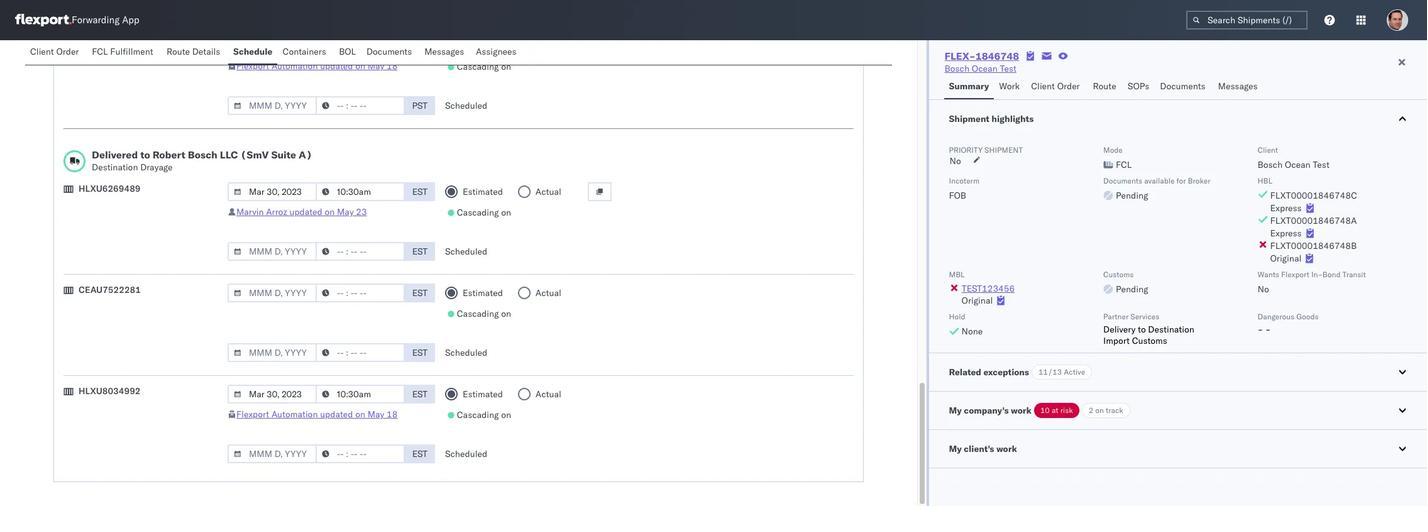Task type: locate. For each thing, give the bounding box(es) containing it.
1 18 from the top
[[387, 60, 398, 72]]

company's
[[964, 405, 1009, 416]]

0 vertical spatial test
[[1000, 63, 1017, 74]]

3 cascading on from the top
[[457, 308, 511, 319]]

scheduled
[[445, 100, 487, 111], [445, 246, 487, 257], [445, 347, 487, 358], [445, 448, 487, 460]]

2 my from the top
[[949, 443, 962, 455]]

work
[[1011, 405, 1032, 416], [997, 443, 1017, 455]]

shipment highlights button
[[929, 100, 1427, 138]]

documents up shipment highlights button
[[1160, 80, 1206, 92]]

messages button
[[420, 40, 471, 65], [1213, 75, 1265, 99]]

est
[[412, 186, 428, 197], [412, 246, 428, 257], [412, 287, 428, 299], [412, 347, 428, 358], [412, 389, 428, 400], [412, 448, 428, 460]]

shipment
[[985, 145, 1023, 155]]

2 - from the left
[[1266, 324, 1271, 335]]

bosch
[[945, 63, 970, 74], [188, 148, 217, 161], [1258, 159, 1283, 170]]

my company's work
[[949, 405, 1032, 416]]

0 vertical spatial pst
[[412, 40, 428, 52]]

4 scheduled from the top
[[445, 448, 487, 460]]

client
[[30, 46, 54, 57], [1031, 80, 1055, 92], [1258, 145, 1278, 155]]

my client's work button
[[929, 430, 1427, 468]]

cascading for hlxu8034992
[[457, 409, 499, 421]]

3 mmm d, yyyy text field from the top
[[228, 284, 317, 302]]

4 cascading on from the top
[[457, 409, 511, 421]]

drayage
[[140, 162, 173, 173]]

1 horizontal spatial client order
[[1031, 80, 1080, 92]]

1 vertical spatial automation
[[272, 409, 318, 420]]

destination down services
[[1148, 324, 1195, 335]]

client for top client order button
[[30, 46, 54, 57]]

customs
[[1103, 270, 1134, 279], [1132, 335, 1167, 346]]

flexport
[[236, 60, 269, 72], [1281, 270, 1310, 279], [236, 409, 269, 420]]

2 vertical spatial updated
[[320, 409, 353, 420]]

messages
[[425, 46, 464, 57], [1218, 80, 1258, 92]]

schedule
[[233, 46, 273, 57]]

related
[[949, 367, 981, 378]]

pending up services
[[1116, 284, 1148, 295]]

flexport automation updated on may 18 for est
[[236, 409, 398, 420]]

documents button right "bol"
[[361, 40, 420, 65]]

4 -- : -- -- text field from the top
[[316, 343, 405, 362]]

test up the 'flxt00001846748c'
[[1313, 159, 1330, 170]]

delivered
[[92, 148, 138, 161]]

containers button
[[278, 40, 334, 65]]

-
[[1258, 324, 1263, 335], [1266, 324, 1271, 335]]

test down 1846748
[[1000, 63, 1017, 74]]

0 vertical spatial flexport
[[236, 60, 269, 72]]

express for flxt00001846748a
[[1270, 228, 1302, 239]]

work inside my client's work button
[[997, 443, 1017, 455]]

flexport for est
[[236, 409, 269, 420]]

0 horizontal spatial messages
[[425, 46, 464, 57]]

5 est from the top
[[412, 389, 428, 400]]

order left free
[[56, 46, 79, 57]]

actual for hlxu8034992
[[536, 389, 561, 400]]

0 vertical spatial to
[[140, 148, 150, 161]]

1 horizontal spatial fcl
[[1116, 159, 1132, 170]]

3 mmm d, yyyy text field from the top
[[228, 343, 317, 362]]

0 vertical spatial flexport automation updated on may 18 button
[[236, 60, 398, 72]]

cascading on
[[457, 61, 511, 72], [457, 207, 511, 218], [457, 308, 511, 319], [457, 409, 511, 421]]

1 vertical spatial test
[[1313, 159, 1330, 170]]

client order button down flexport. image on the left of page
[[25, 40, 87, 65]]

flexport automation updated on may 18
[[236, 60, 398, 72], [236, 409, 398, 420]]

no down wants
[[1258, 284, 1269, 295]]

1 horizontal spatial route
[[1093, 80, 1116, 92]]

0 horizontal spatial client order
[[30, 46, 79, 57]]

pst
[[412, 40, 428, 52], [412, 100, 428, 111]]

0 vertical spatial automation
[[272, 60, 318, 72]]

0 vertical spatial fcl
[[92, 46, 108, 57]]

client order button
[[25, 40, 87, 65], [1026, 75, 1088, 99]]

my left 'company's' at the bottom of the page
[[949, 405, 962, 416]]

1 pending from the top
[[1116, 190, 1148, 201]]

no
[[950, 155, 961, 167], [1258, 284, 1269, 295]]

2 flexport automation updated on may 18 button from the top
[[236, 409, 398, 420]]

1 vertical spatial client order button
[[1026, 75, 1088, 99]]

original
[[1270, 253, 1302, 264], [962, 295, 993, 306]]

1 vertical spatial client
[[1031, 80, 1055, 92]]

2 vertical spatial flexport
[[236, 409, 269, 420]]

2 estimated from the top
[[463, 186, 503, 197]]

MMM D, YYYY text field
[[228, 182, 317, 201], [228, 242, 317, 261], [228, 343, 317, 362], [228, 445, 317, 463]]

original down test123456
[[962, 295, 993, 306]]

-- : -- -- text field
[[316, 242, 405, 261], [316, 284, 405, 302], [316, 385, 405, 404], [316, 445, 405, 463]]

fcl down mode
[[1116, 159, 1132, 170]]

no down priority
[[950, 155, 961, 167]]

order
[[56, 46, 79, 57], [1057, 80, 1080, 92]]

1 horizontal spatial no
[[1258, 284, 1269, 295]]

scheduled for ceau7522281
[[445, 347, 487, 358]]

available
[[1144, 176, 1175, 185]]

actual
[[536, 40, 561, 52], [536, 186, 561, 197], [536, 287, 561, 299], [536, 389, 561, 400]]

0 horizontal spatial fcl
[[92, 46, 108, 57]]

2 mmm d, yyyy text field from the top
[[228, 242, 317, 261]]

1 vertical spatial destination
[[1148, 324, 1195, 335]]

mmm d, yyyy text field for ceau7522281
[[228, 343, 317, 362]]

client bosch ocean test incoterm fob
[[949, 145, 1330, 201]]

2 pending from the top
[[1116, 284, 1148, 295]]

express up flxt00001846748b
[[1270, 228, 1302, 239]]

2 scheduled from the top
[[445, 246, 487, 257]]

client order right work button
[[1031, 80, 1080, 92]]

2 actual from the top
[[536, 186, 561, 197]]

client order
[[30, 46, 79, 57], [1031, 80, 1080, 92]]

route inside route details button
[[167, 46, 190, 57]]

0 vertical spatial flexport automation updated on may 18
[[236, 60, 398, 72]]

bosch down flex-
[[945, 63, 970, 74]]

broker
[[1188, 176, 1211, 185]]

0 vertical spatial messages button
[[420, 40, 471, 65]]

documents down mode
[[1103, 176, 1142, 185]]

1 horizontal spatial destination
[[1148, 324, 1195, 335]]

1846748
[[976, 50, 1019, 62]]

documents right bol button
[[367, 46, 412, 57]]

1 vertical spatial documents button
[[1155, 75, 1213, 99]]

my left client's
[[949, 443, 962, 455]]

1 horizontal spatial test
[[1313, 159, 1330, 170]]

transit
[[1343, 270, 1366, 279]]

1 vertical spatial original
[[962, 295, 993, 306]]

0 horizontal spatial client order button
[[25, 40, 87, 65]]

ocean inside the client bosch ocean test incoterm fob
[[1285, 159, 1311, 170]]

ceau7522281
[[79, 284, 141, 296]]

route
[[167, 46, 190, 57], [1093, 80, 1116, 92]]

11/13
[[1039, 367, 1062, 377]]

order left route button
[[1057, 80, 1080, 92]]

ocean down flex-1846748
[[972, 63, 998, 74]]

1 vertical spatial to
[[1138, 324, 1146, 335]]

destination inside delivered to robert bosch llc (smv suite a) destination drayage
[[92, 162, 138, 173]]

1 horizontal spatial client
[[1031, 80, 1055, 92]]

automation
[[272, 60, 318, 72], [272, 409, 318, 420]]

1 estimated from the top
[[463, 40, 503, 52]]

destination down the "delivered"
[[92, 162, 138, 173]]

bol
[[339, 46, 356, 57]]

mmm d, yyyy text field for hlxu6269489
[[228, 242, 317, 261]]

customs up partner
[[1103, 270, 1134, 279]]

3 -- : -- -- text field from the top
[[316, 385, 405, 404]]

1 vertical spatial order
[[1057, 80, 1080, 92]]

2 vertical spatial may
[[368, 409, 384, 420]]

4 cascading from the top
[[457, 409, 499, 421]]

client left last
[[30, 46, 54, 57]]

1 vertical spatial my
[[949, 443, 962, 455]]

0 horizontal spatial destination
[[92, 162, 138, 173]]

0 horizontal spatial documents button
[[361, 40, 420, 65]]

pending down documents available for broker
[[1116, 190, 1148, 201]]

-- : -- -- text field
[[316, 36, 405, 55], [316, 96, 405, 115], [316, 182, 405, 201], [316, 343, 405, 362]]

1 mmm d, yyyy text field from the top
[[228, 36, 317, 55]]

client up "hbl"
[[1258, 145, 1278, 155]]

marvin arroz updated on may 23 button
[[236, 206, 367, 218]]

1 horizontal spatial bosch
[[945, 63, 970, 74]]

express up flxt00001846748a
[[1270, 202, 1302, 214]]

4 mmm d, yyyy text field from the top
[[228, 445, 317, 463]]

3 estimated from the top
[[463, 287, 503, 299]]

2 cascading from the top
[[457, 207, 499, 218]]

test inside the client bosch ocean test incoterm fob
[[1313, 159, 1330, 170]]

bosch inside delivered to robert bosch llc (smv suite a) destination drayage
[[188, 148, 217, 161]]

bosch up "hbl"
[[1258, 159, 1283, 170]]

documents button
[[361, 40, 420, 65], [1155, 75, 1213, 99]]

customs down services
[[1132, 335, 1167, 346]]

delivery
[[1103, 324, 1136, 335]]

1 est from the top
[[412, 186, 428, 197]]

0 vertical spatial client
[[30, 46, 54, 57]]

fulfillment
[[110, 46, 153, 57]]

1 vertical spatial 18
[[387, 409, 398, 420]]

estimated
[[463, 40, 503, 52], [463, 186, 503, 197], [463, 287, 503, 299], [463, 389, 503, 400]]

1 horizontal spatial documents
[[1103, 176, 1142, 185]]

3 cascading from the top
[[457, 308, 499, 319]]

my inside button
[[949, 443, 962, 455]]

4 estimated from the top
[[463, 389, 503, 400]]

2022
[[177, 37, 198, 48]]

1 vertical spatial hlxu8034992
[[79, 385, 141, 397]]

work left 10
[[1011, 405, 1032, 416]]

0 horizontal spatial order
[[56, 46, 79, 57]]

updated
[[320, 60, 353, 72], [289, 206, 322, 218], [320, 409, 353, 420]]

mmm d, yyyy text field for 2nd -- : -- -- text field from the top
[[228, 96, 317, 115]]

0 vertical spatial updated
[[320, 60, 353, 72]]

1 pst from the top
[[412, 40, 428, 52]]

1 horizontal spatial client order button
[[1026, 75, 1088, 99]]

to inside delivered to robert bosch llc (smv suite a) destination drayage
[[140, 148, 150, 161]]

1 cascading from the top
[[457, 61, 499, 72]]

4 est from the top
[[412, 347, 428, 358]]

0 horizontal spatial -
[[1258, 324, 1263, 335]]

client order button right work
[[1026, 75, 1088, 99]]

highlights
[[992, 113, 1034, 124]]

mmm d, yyyy text field for second -- : -- -- text box from the bottom of the page
[[228, 385, 317, 404]]

client order down flexport. image on the left of page
[[30, 46, 79, 57]]

2 horizontal spatial client
[[1258, 145, 1278, 155]]

my for my company's work
[[949, 405, 962, 416]]

1 vertical spatial updated
[[289, 206, 322, 218]]

1 vertical spatial flexport automation updated on may 18 button
[[236, 409, 398, 420]]

6 est from the top
[[412, 448, 428, 460]]

0 horizontal spatial to
[[140, 148, 150, 161]]

1 vertical spatial may
[[337, 206, 354, 218]]

to up drayage
[[140, 148, 150, 161]]

0 vertical spatial work
[[1011, 405, 1032, 416]]

route inside route button
[[1093, 80, 1116, 92]]

bol button
[[334, 40, 361, 65]]

1 flexport automation updated on may 18 from the top
[[236, 60, 398, 72]]

dangerous
[[1258, 312, 1295, 321]]

2 cascading on from the top
[[457, 207, 511, 218]]

18 for est
[[387, 409, 398, 420]]

1 horizontal spatial to
[[1138, 324, 1146, 335]]

active
[[1064, 367, 1085, 377]]

on
[[355, 60, 365, 72], [501, 61, 511, 72], [325, 206, 335, 218], [501, 207, 511, 218], [501, 308, 511, 319], [1095, 406, 1104, 415], [355, 409, 365, 420], [501, 409, 511, 421]]

23
[[356, 206, 367, 218]]

2 flexport automation updated on may 18 from the top
[[236, 409, 398, 420]]

1 vertical spatial ocean
[[1285, 159, 1311, 170]]

my for my client's work
[[949, 443, 962, 455]]

3 scheduled from the top
[[445, 347, 487, 358]]

0 horizontal spatial messages button
[[420, 40, 471, 65]]

2 on track
[[1089, 406, 1123, 415]]

1 cascading on from the top
[[457, 61, 511, 72]]

0 vertical spatial original
[[1270, 253, 1302, 264]]

2 -- : -- -- text field from the top
[[316, 96, 405, 115]]

1 vertical spatial messages
[[1218, 80, 1258, 92]]

1 vertical spatial client order
[[1031, 80, 1080, 92]]

2 est from the top
[[412, 246, 428, 257]]

1 horizontal spatial messages
[[1218, 80, 1258, 92]]

work button
[[994, 75, 1026, 99]]

fcl inside button
[[92, 46, 108, 57]]

1 vertical spatial work
[[997, 443, 1017, 455]]

1 vertical spatial route
[[1093, 80, 1116, 92]]

automation for est
[[272, 409, 318, 420]]

2 express from the top
[[1270, 228, 1302, 239]]

1 horizontal spatial -
[[1266, 324, 1271, 335]]

documents available for broker
[[1103, 176, 1211, 185]]

0 horizontal spatial client
[[30, 46, 54, 57]]

may
[[368, 60, 384, 72], [337, 206, 354, 218], [368, 409, 384, 420]]

work right client's
[[997, 443, 1017, 455]]

to down services
[[1138, 324, 1146, 335]]

1 horizontal spatial ocean
[[1285, 159, 1311, 170]]

0 vertical spatial client order
[[30, 46, 79, 57]]

1 mmm d, yyyy text field from the top
[[228, 182, 317, 201]]

cascading
[[457, 61, 499, 72], [457, 207, 499, 218], [457, 308, 499, 319], [457, 409, 499, 421]]

0 vertical spatial express
[[1270, 202, 1302, 214]]

pending
[[1116, 190, 1148, 201], [1116, 284, 1148, 295]]

0 vertical spatial my
[[949, 405, 962, 416]]

2 18 from the top
[[387, 409, 398, 420]]

1 automation from the top
[[272, 60, 318, 72]]

flex-1846748
[[945, 50, 1019, 62]]

work for my client's work
[[997, 443, 1017, 455]]

0 vertical spatial may
[[368, 60, 384, 72]]

0 vertical spatial ocean
[[972, 63, 998, 74]]

assignees button
[[471, 40, 524, 65]]

original up wants
[[1270, 253, 1302, 264]]

documents button up shipment highlights button
[[1155, 75, 1213, 99]]

1 vertical spatial express
[[1270, 228, 1302, 239]]

updated for hlxu6269489
[[289, 206, 322, 218]]

0 horizontal spatial bosch
[[188, 148, 217, 161]]

0 vertical spatial 18
[[387, 60, 398, 72]]

test
[[1000, 63, 1017, 74], [1313, 159, 1330, 170]]

arroz
[[266, 206, 287, 218]]

2 vertical spatial client
[[1258, 145, 1278, 155]]

3 actual from the top
[[536, 287, 561, 299]]

4 mmm d, yyyy text field from the top
[[228, 385, 317, 404]]

client right work button
[[1031, 80, 1055, 92]]

1 actual from the top
[[536, 40, 561, 52]]

0 vertical spatial destination
[[92, 162, 138, 173]]

1 flexport automation updated on may 18 button from the top
[[236, 60, 398, 72]]

day:
[[103, 37, 121, 48]]

route left sops
[[1093, 80, 1116, 92]]

destination
[[92, 162, 138, 173], [1148, 324, 1195, 335]]

0 horizontal spatial original
[[962, 295, 993, 306]]

2 horizontal spatial bosch
[[1258, 159, 1283, 170]]

fcl right last
[[92, 46, 108, 57]]

3 est from the top
[[412, 287, 428, 299]]

route left details
[[167, 46, 190, 57]]

bosch left llc
[[188, 148, 217, 161]]

1 vertical spatial pst
[[412, 100, 428, 111]]

my client's work
[[949, 443, 1017, 455]]

1 horizontal spatial order
[[1057, 80, 1080, 92]]

ocean up the 'flxt00001846748c'
[[1285, 159, 1311, 170]]

11/13 active
[[1039, 367, 1085, 377]]

1 vertical spatial flexport
[[1281, 270, 1310, 279]]

my
[[949, 405, 962, 416], [949, 443, 962, 455]]

0 vertical spatial pending
[[1116, 190, 1148, 201]]

est for second -- : -- -- text box from the bottom of the page
[[412, 389, 428, 400]]

flexport inside wants flexport in-bond transit no
[[1281, 270, 1310, 279]]

1 vertical spatial flexport automation updated on may 18
[[236, 409, 398, 420]]

0 horizontal spatial route
[[167, 46, 190, 57]]

1 vertical spatial no
[[1258, 284, 1269, 295]]

ocean
[[972, 63, 998, 74], [1285, 159, 1311, 170]]

flexport automation updated on may 18 button
[[236, 60, 398, 72], [236, 409, 398, 420]]

pending for documents available for broker
[[1116, 190, 1148, 201]]

client order for client order button to the bottom
[[1031, 80, 1080, 92]]

estimated for hlxu8034992
[[463, 389, 503, 400]]

cascading on for hlxu6269489
[[457, 207, 511, 218]]

1 vertical spatial customs
[[1132, 335, 1167, 346]]

1 vertical spatial fcl
[[1116, 159, 1132, 170]]

1 vertical spatial pending
[[1116, 284, 1148, 295]]

cascading for ceau7522281
[[457, 308, 499, 319]]

1 express from the top
[[1270, 202, 1302, 214]]

1 my from the top
[[949, 405, 962, 416]]

0 vertical spatial hlxu8034992
[[79, 55, 141, 66]]

2 automation from the top
[[272, 409, 318, 420]]

flxt00001846748b
[[1270, 240, 1357, 252]]

MMM D, YYYY text field
[[228, 36, 317, 55], [228, 96, 317, 115], [228, 284, 317, 302], [228, 385, 317, 404]]

2 mmm d, yyyy text field from the top
[[228, 96, 317, 115]]

2 -- : -- -- text field from the top
[[316, 284, 405, 302]]

to
[[140, 148, 150, 161], [1138, 324, 1146, 335]]

4 actual from the top
[[536, 389, 561, 400]]

flexport. image
[[15, 14, 72, 26]]

1 vertical spatial messages button
[[1213, 75, 1265, 99]]

2 horizontal spatial documents
[[1160, 80, 1206, 92]]

may for hlxu6269489
[[337, 206, 354, 218]]

1 horizontal spatial messages button
[[1213, 75, 1265, 99]]

0 vertical spatial order
[[56, 46, 79, 57]]

0 vertical spatial route
[[167, 46, 190, 57]]



Task type: describe. For each thing, give the bounding box(es) containing it.
related exceptions
[[949, 367, 1029, 378]]

containers
[[283, 46, 326, 57]]

Search Shipments (/) text field
[[1186, 11, 1308, 30]]

flxt00001846748a
[[1270, 215, 1357, 226]]

est for 4th -- : -- -- text box from the top of the page
[[412, 448, 428, 460]]

3 -- : -- -- text field from the top
[[316, 182, 405, 201]]

1 horizontal spatial original
[[1270, 253, 1302, 264]]

wants
[[1258, 270, 1279, 279]]

may for hlxu8034992
[[368, 409, 384, 420]]

mmm d, yyyy text field for first -- : -- -- text field from the top
[[228, 36, 317, 55]]

mmm d, yyyy text field for hlxu8034992
[[228, 445, 317, 463]]

for
[[1177, 176, 1186, 185]]

work
[[999, 80, 1020, 92]]

route for route details
[[167, 46, 190, 57]]

partner services delivery to destination import customs
[[1103, 312, 1195, 346]]

exceptions
[[984, 367, 1029, 378]]

0 vertical spatial messages
[[425, 46, 464, 57]]

bond
[[1323, 270, 1341, 279]]

hold
[[949, 312, 965, 321]]

schedule button
[[228, 40, 278, 65]]

wants flexport in-bond transit no
[[1258, 270, 1366, 295]]

none
[[962, 326, 983, 337]]

track
[[1106, 406, 1123, 415]]

18 for pst
[[387, 60, 398, 72]]

order for client order button to the bottom
[[1057, 80, 1080, 92]]

llc
[[220, 148, 238, 161]]

route button
[[1088, 75, 1123, 99]]

robert
[[153, 148, 185, 161]]

(smv
[[240, 148, 269, 161]]

scheduled for hlxu6269489
[[445, 246, 487, 257]]

estimated for ceau7522281
[[463, 287, 503, 299]]

route details button
[[162, 40, 228, 65]]

priority
[[949, 145, 983, 155]]

route for route
[[1093, 80, 1116, 92]]

test123456
[[962, 283, 1015, 294]]

2 hlxu8034992 from the top
[[79, 385, 141, 397]]

import
[[1103, 335, 1130, 346]]

estimated for hlxu6269489
[[463, 186, 503, 197]]

4 -- : -- -- text field from the top
[[316, 445, 405, 463]]

4,
[[166, 37, 174, 48]]

marvin arroz updated on may 23
[[236, 206, 367, 218]]

mode
[[1103, 145, 1123, 155]]

2
[[1089, 406, 1094, 415]]

summary button
[[944, 75, 994, 99]]

est for 2nd -- : -- -- text box from the top of the page
[[412, 287, 428, 299]]

bosch ocean test
[[945, 63, 1017, 74]]

in-
[[1312, 270, 1323, 279]]

sops button
[[1123, 75, 1155, 99]]

flexport automation updated on may 18 for pst
[[236, 60, 398, 72]]

pending for customs
[[1116, 284, 1148, 295]]

scheduled for hlxu8034992
[[445, 448, 487, 460]]

priority shipment
[[949, 145, 1023, 155]]

2 pst from the top
[[412, 100, 428, 111]]

details
[[192, 46, 220, 57]]

1 horizontal spatial documents button
[[1155, 75, 1213, 99]]

client order for top client order button
[[30, 46, 79, 57]]

0 horizontal spatial ocean
[[972, 63, 998, 74]]

summary
[[949, 80, 989, 92]]

suite
[[271, 148, 296, 161]]

flex-
[[945, 50, 976, 62]]

0 horizontal spatial no
[[950, 155, 961, 167]]

fcl fulfillment
[[92, 46, 153, 57]]

1 scheduled from the top
[[445, 100, 487, 111]]

test123456 button
[[962, 283, 1015, 294]]

flexport for pst
[[236, 60, 269, 72]]

flexport automation updated on may 18 button for est
[[236, 409, 398, 420]]

client's
[[964, 443, 994, 455]]

forwarding app link
[[15, 14, 139, 26]]

forwarding app
[[72, 14, 139, 26]]

risk
[[1061, 406, 1073, 415]]

10 at risk
[[1041, 406, 1073, 415]]

actual for ceau7522281
[[536, 287, 561, 299]]

work for my company's work
[[1011, 405, 1032, 416]]

last
[[64, 37, 81, 48]]

shipment
[[949, 113, 990, 124]]

marvin
[[236, 206, 264, 218]]

goods
[[1297, 312, 1319, 321]]

client inside the client bosch ocean test incoterm fob
[[1258, 145, 1278, 155]]

fcl for fcl
[[1116, 159, 1132, 170]]

bosch ocean test link
[[945, 62, 1017, 75]]

forwarding
[[72, 14, 120, 26]]

flex-1846748 link
[[945, 50, 1019, 62]]

est for 4th -- : -- -- text box from the bottom
[[412, 246, 428, 257]]

actual for hlxu6269489
[[536, 186, 561, 197]]

0 vertical spatial customs
[[1103, 270, 1134, 279]]

1 - from the left
[[1258, 324, 1263, 335]]

0 horizontal spatial test
[[1000, 63, 1017, 74]]

flxt00001846748c
[[1270, 190, 1357, 201]]

mmm d, yyyy text field for 2nd -- : -- -- text box from the top of the page
[[228, 284, 317, 302]]

order for top client order button
[[56, 46, 79, 57]]

cascading on for ceau7522281
[[457, 308, 511, 319]]

fcl fulfillment button
[[87, 40, 162, 65]]

0 vertical spatial client order button
[[25, 40, 87, 65]]

automation for pst
[[272, 60, 318, 72]]

customs inside partner services delivery to destination import customs
[[1132, 335, 1167, 346]]

cascading on for hlxu8034992
[[457, 409, 511, 421]]

updated for hlxu8034992
[[320, 409, 353, 420]]

hbl
[[1258, 176, 1273, 185]]

cascading for hlxu6269489
[[457, 207, 499, 218]]

november
[[123, 37, 164, 48]]

destination inside partner services delivery to destination import customs
[[1148, 324, 1195, 335]]

fob
[[949, 190, 966, 201]]

at
[[1052, 406, 1059, 415]]

0 vertical spatial documents button
[[361, 40, 420, 65]]

no inside wants flexport in-bond transit no
[[1258, 284, 1269, 295]]

1 hlxu8034992 from the top
[[79, 55, 141, 66]]

delivered to robert bosch llc (smv suite a) destination drayage
[[92, 148, 312, 173]]

dangerous goods - -
[[1258, 312, 1319, 335]]

free
[[83, 37, 101, 48]]

2 vertical spatial documents
[[1103, 176, 1142, 185]]

shipment highlights
[[949, 113, 1034, 124]]

1 -- : -- -- text field from the top
[[316, 242, 405, 261]]

hlxu6269489
[[79, 183, 141, 194]]

app
[[122, 14, 139, 26]]

incoterm
[[949, 176, 980, 185]]

express for flxt00001846748c
[[1270, 202, 1302, 214]]

route details
[[167, 46, 220, 57]]

flexport automation updated on may 18 button for pst
[[236, 60, 398, 72]]

assignees
[[476, 46, 517, 57]]

sops
[[1128, 80, 1150, 92]]

0 vertical spatial documents
[[367, 46, 412, 57]]

last free day: november 4, 2022
[[64, 37, 198, 48]]

10
[[1041, 406, 1050, 415]]

1 vertical spatial documents
[[1160, 80, 1206, 92]]

to inside partner services delivery to destination import customs
[[1138, 324, 1146, 335]]

partner
[[1103, 312, 1129, 321]]

client for client order button to the bottom
[[1031, 80, 1055, 92]]

bosch inside the client bosch ocean test incoterm fob
[[1258, 159, 1283, 170]]

fcl for fcl fulfillment
[[92, 46, 108, 57]]

a)
[[299, 148, 312, 161]]

1 -- : -- -- text field from the top
[[316, 36, 405, 55]]



Task type: vqa. For each thing, say whether or not it's contained in the screenshot.


